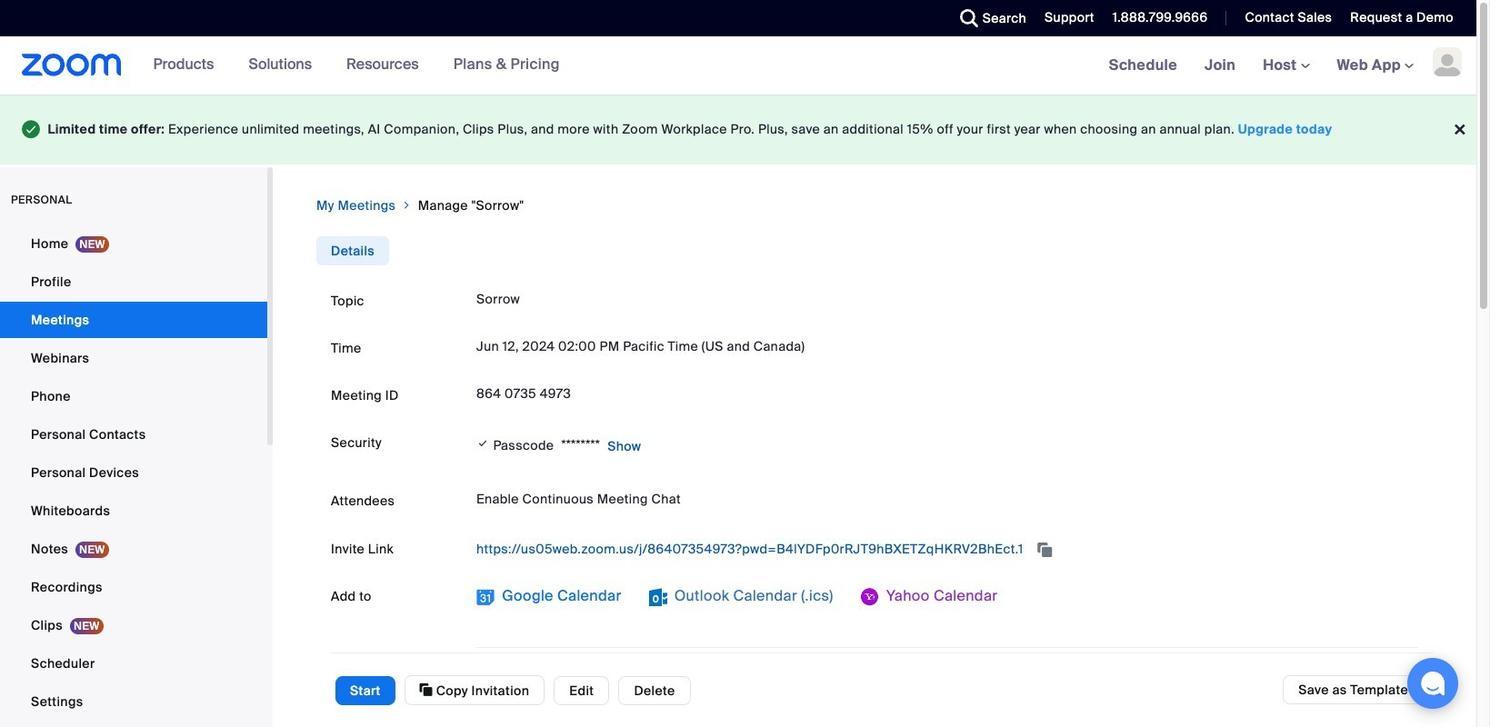 Task type: vqa. For each thing, say whether or not it's contained in the screenshot.
third Menu Item from the bottom of the the "Admin Menu" menu
no



Task type: locate. For each thing, give the bounding box(es) containing it.
product information navigation
[[122, 36, 574, 95]]

tab
[[317, 236, 389, 265]]

footer
[[0, 95, 1477, 164]]

manage sorrow navigation
[[317, 196, 1433, 214]]

profile picture image
[[1433, 47, 1462, 76]]

manage my meeting tab control tab list
[[317, 236, 389, 265]]

banner
[[0, 36, 1477, 95]]

copy image
[[420, 682, 433, 698]]

add to google calendar image
[[477, 588, 495, 606]]

open chat image
[[1421, 671, 1446, 697]]

application
[[477, 534, 1419, 563]]

add to outlook calendar (.ics) image
[[649, 588, 667, 606]]



Task type: describe. For each thing, give the bounding box(es) containing it.
right image
[[401, 196, 413, 214]]

add to yahoo calendar image
[[861, 588, 879, 606]]

personal menu menu
[[0, 225, 267, 728]]

meetings navigation
[[1096, 36, 1477, 95]]

zoom logo image
[[22, 54, 122, 76]]

checked image
[[477, 435, 490, 453]]

type image
[[22, 116, 40, 142]]



